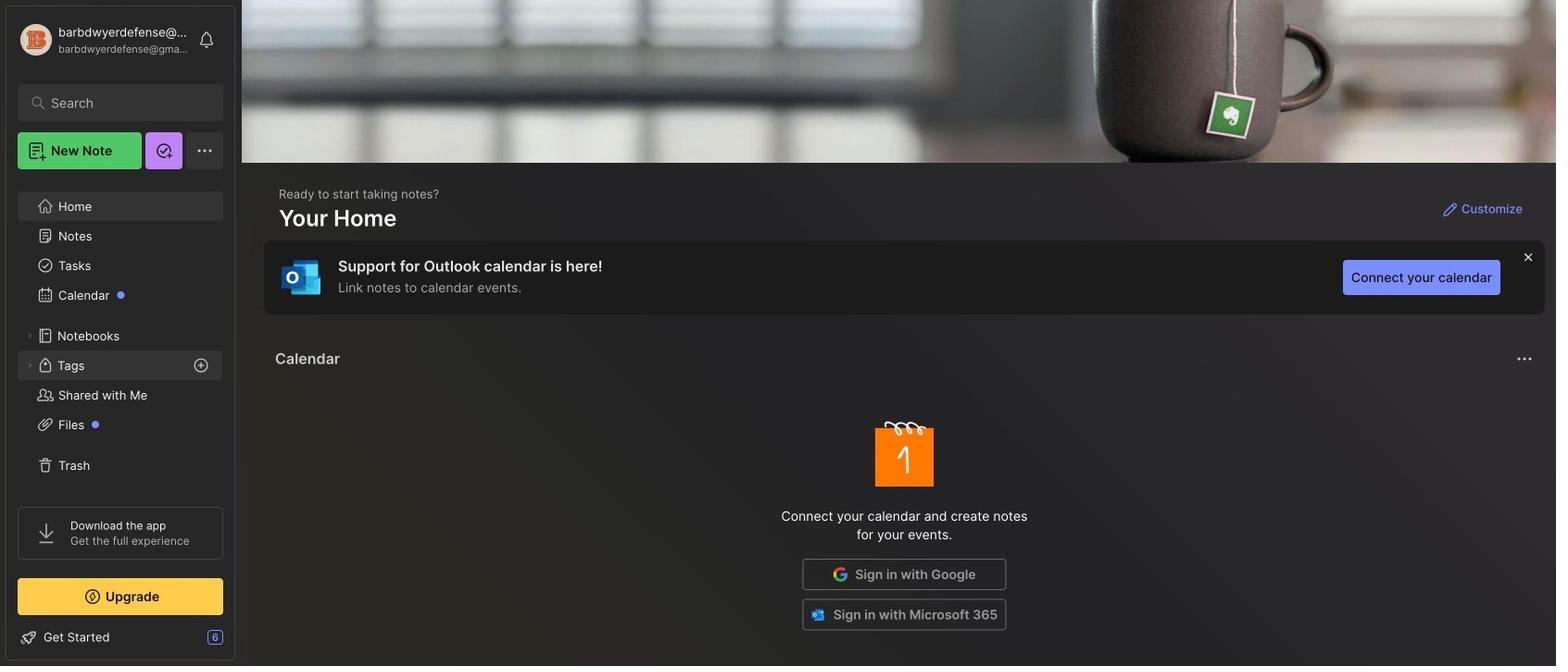 Task type: locate. For each thing, give the bounding box(es) containing it.
none search field inside main element
[[51, 92, 199, 114]]

click to collapse image
[[234, 633, 248, 655]]

tree
[[6, 181, 234, 492]]

None search field
[[51, 92, 199, 114]]

tree inside main element
[[6, 181, 234, 492]]



Task type: vqa. For each thing, say whether or not it's contained in the screenshot.
close icon
no



Task type: describe. For each thing, give the bounding box(es) containing it.
main element
[[0, 0, 241, 667]]

Search text field
[[51, 94, 199, 112]]

more actions image
[[1514, 348, 1536, 371]]

Account field
[[18, 21, 189, 58]]

Help and Learning task checklist field
[[6, 623, 234, 653]]

expand tags image
[[24, 360, 35, 371]]

expand notebooks image
[[24, 331, 35, 342]]

More actions field
[[1512, 346, 1538, 372]]



